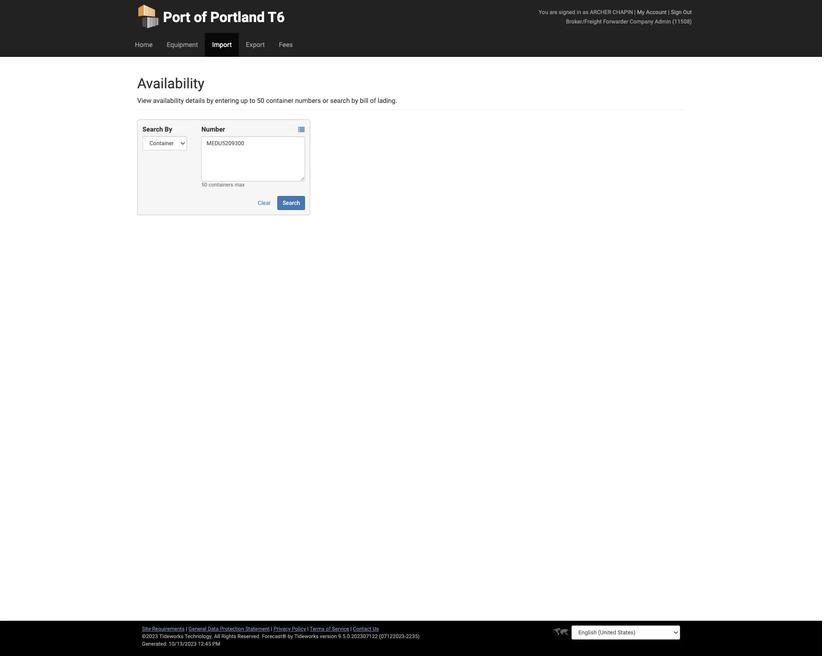 Task type: vqa. For each thing, say whether or not it's contained in the screenshot.
'50' to the right
yes



Task type: describe. For each thing, give the bounding box(es) containing it.
tideworks
[[295, 634, 319, 640]]

import button
[[205, 33, 239, 56]]

view availability details by entering up to 50 container numbers or search by bill of lading.
[[137, 97, 398, 104]]

version
[[320, 634, 337, 640]]

sign out link
[[671, 9, 692, 16]]

terms
[[310, 627, 325, 633]]

search for search
[[283, 200, 300, 207]]

lading.
[[378, 97, 398, 104]]

import
[[212, 41, 232, 48]]

admin
[[655, 18, 671, 25]]

search button
[[278, 196, 305, 210]]

search by
[[143, 126, 172, 133]]

rights
[[222, 634, 236, 640]]

bill
[[360, 97, 369, 104]]

technology.
[[185, 634, 213, 640]]

policy
[[292, 627, 306, 633]]

(07122023-
[[379, 634, 406, 640]]

by
[[165, 126, 172, 133]]

chapin
[[613, 9, 633, 16]]

search
[[330, 97, 350, 104]]

availability
[[137, 75, 205, 92]]

fees button
[[272, 33, 300, 56]]

Number text field
[[202, 136, 305, 182]]

2 horizontal spatial by
[[352, 97, 359, 104]]

out
[[684, 9, 692, 16]]

archer
[[590, 9, 612, 16]]

up
[[241, 97, 248, 104]]

home button
[[128, 33, 160, 56]]

contact
[[353, 627, 372, 633]]

| left general
[[186, 627, 187, 633]]

broker/freight
[[567, 18, 602, 25]]

max
[[235, 182, 245, 188]]

to
[[250, 97, 256, 104]]

my account link
[[638, 9, 667, 16]]

as
[[583, 9, 589, 16]]

12:45
[[198, 642, 211, 648]]

| up tideworks
[[308, 627, 309, 633]]

| left sign
[[669, 9, 670, 16]]

port of portland t6
[[163, 9, 285, 25]]

general data protection statement link
[[189, 627, 270, 633]]

details
[[186, 97, 205, 104]]

account
[[647, 9, 667, 16]]

10/13/2023
[[169, 642, 197, 648]]

©2023 tideworks
[[142, 634, 184, 640]]

you are signed in as archer chapin | my account | sign out broker/freight forwarder company admin (11508)
[[539, 9, 692, 25]]

pm
[[212, 642, 220, 648]]

| left my
[[635, 9, 636, 16]]

all
[[214, 634, 220, 640]]

50 containers max
[[202, 182, 245, 188]]

are
[[550, 9, 558, 16]]

availability
[[153, 97, 184, 104]]

port
[[163, 9, 190, 25]]

container
[[266, 97, 294, 104]]

home
[[135, 41, 153, 48]]

in
[[577, 9, 582, 16]]



Task type: locate. For each thing, give the bounding box(es) containing it.
0 vertical spatial search
[[143, 126, 163, 133]]

privacy
[[274, 627, 291, 633]]

2 vertical spatial of
[[326, 627, 331, 633]]

of inside "port of portland t6" link
[[194, 9, 207, 25]]

0 horizontal spatial of
[[194, 9, 207, 25]]

data
[[208, 627, 219, 633]]

entering
[[215, 97, 239, 104]]

export button
[[239, 33, 272, 56]]

by right details
[[207, 97, 214, 104]]

search
[[143, 126, 163, 133], [283, 200, 300, 207]]

1 vertical spatial of
[[370, 97, 376, 104]]

service
[[332, 627, 349, 633]]

1 horizontal spatial search
[[283, 200, 300, 207]]

terms of service link
[[310, 627, 349, 633]]

view
[[137, 97, 152, 104]]

|
[[635, 9, 636, 16], [669, 9, 670, 16], [186, 627, 187, 633], [271, 627, 273, 633], [308, 627, 309, 633], [351, 627, 352, 633]]

of right the bill
[[370, 97, 376, 104]]

generated:
[[142, 642, 167, 648]]

by inside site requirements | general data protection statement | privacy policy | terms of service | contact us ©2023 tideworks technology. all rights reserved. forecast® by tideworks version 9.5.0.202307122 (07122023-2235) generated: 10/13/2023 12:45 pm
[[288, 634, 293, 640]]

export
[[246, 41, 265, 48]]

search inside search button
[[283, 200, 300, 207]]

reserved.
[[238, 634, 261, 640]]

| up 9.5.0.202307122
[[351, 627, 352, 633]]

0 vertical spatial 50
[[257, 97, 265, 104]]

equipment
[[167, 41, 198, 48]]

us
[[373, 627, 379, 633]]

port of portland t6 link
[[137, 0, 285, 33]]

fees
[[279, 41, 293, 48]]

or
[[323, 97, 329, 104]]

equipment button
[[160, 33, 205, 56]]

search right clear button
[[283, 200, 300, 207]]

search left by
[[143, 126, 163, 133]]

2235)
[[406, 634, 420, 640]]

50
[[257, 97, 265, 104], [202, 182, 207, 188]]

show list image
[[298, 127, 305, 133]]

1 horizontal spatial 50
[[257, 97, 265, 104]]

requirements
[[152, 627, 185, 633]]

by
[[207, 97, 214, 104], [352, 97, 359, 104], [288, 634, 293, 640]]

portland
[[211, 9, 265, 25]]

company
[[630, 18, 654, 25]]

clear button
[[253, 196, 276, 210]]

by down privacy policy link
[[288, 634, 293, 640]]

1 vertical spatial search
[[283, 200, 300, 207]]

protection
[[220, 627, 244, 633]]

1 vertical spatial 50
[[202, 182, 207, 188]]

t6
[[268, 9, 285, 25]]

contact us link
[[353, 627, 379, 633]]

search for search by
[[143, 126, 163, 133]]

numbers
[[295, 97, 321, 104]]

0 horizontal spatial 50
[[202, 182, 207, 188]]

site requirements link
[[142, 627, 185, 633]]

privacy policy link
[[274, 627, 306, 633]]

0 horizontal spatial search
[[143, 126, 163, 133]]

| up forecast®
[[271, 627, 273, 633]]

by left the bill
[[352, 97, 359, 104]]

forwarder
[[604, 18, 629, 25]]

2 horizontal spatial of
[[370, 97, 376, 104]]

of right port
[[194, 9, 207, 25]]

general
[[189, 627, 207, 633]]

50 right to
[[257, 97, 265, 104]]

0 vertical spatial of
[[194, 9, 207, 25]]

9.5.0.202307122
[[338, 634, 378, 640]]

site
[[142, 627, 151, 633]]

1 horizontal spatial of
[[326, 627, 331, 633]]

of up version
[[326, 627, 331, 633]]

my
[[638, 9, 645, 16]]

of
[[194, 9, 207, 25], [370, 97, 376, 104], [326, 627, 331, 633]]

statement
[[246, 627, 270, 633]]

signed
[[559, 9, 576, 16]]

1 horizontal spatial by
[[288, 634, 293, 640]]

containers
[[209, 182, 234, 188]]

site requirements | general data protection statement | privacy policy | terms of service | contact us ©2023 tideworks technology. all rights reserved. forecast® by tideworks version 9.5.0.202307122 (07122023-2235) generated: 10/13/2023 12:45 pm
[[142, 627, 420, 648]]

(11508)
[[673, 18, 692, 25]]

number
[[202, 126, 225, 133]]

of inside site requirements | general data protection statement | privacy policy | terms of service | contact us ©2023 tideworks technology. all rights reserved. forecast® by tideworks version 9.5.0.202307122 (07122023-2235) generated: 10/13/2023 12:45 pm
[[326, 627, 331, 633]]

clear
[[258, 200, 271, 207]]

you
[[539, 9, 549, 16]]

sign
[[671, 9, 682, 16]]

forecast®
[[262, 634, 287, 640]]

0 horizontal spatial by
[[207, 97, 214, 104]]

50 left containers
[[202, 182, 207, 188]]



